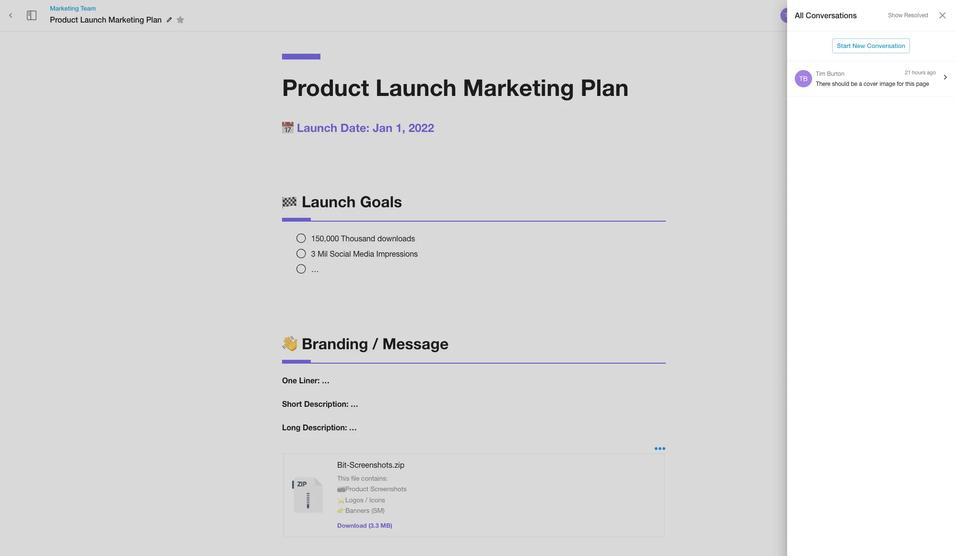 Task type: locate. For each thing, give the bounding box(es) containing it.
goals
[[360, 192, 402, 211]]

…
[[311, 265, 319, 274], [322, 376, 330, 385], [351, 399, 358, 409], [349, 423, 357, 432]]

… for short description: …
[[351, 399, 358, 409]]

long description: …
[[282, 423, 357, 432]]

launch
[[80, 15, 106, 24], [376, 73, 457, 101], [297, 121, 338, 134], [302, 192, 356, 211]]

0 vertical spatial description:
[[304, 399, 349, 409]]

more
[[914, 11, 929, 19]]

1 vertical spatial /
[[366, 496, 368, 504]]

start
[[837, 42, 851, 49]]

0 horizontal spatial tb
[[785, 12, 792, 19]]

/ inside this file contains: 📷product screenshots ⭐️logos / icons 👉banners (sm)
[[366, 496, 368, 504]]

conversation
[[868, 42, 906, 49]]

description: down short description: … on the left of page
[[303, 423, 347, 432]]

date:
[[341, 121, 370, 134]]

long
[[282, 423, 301, 432]]

0 horizontal spatial marketing
[[50, 4, 79, 12]]

tb
[[785, 12, 792, 19], [800, 75, 808, 83]]

0 horizontal spatial /
[[366, 496, 368, 504]]

there should be a cover image for this page
[[816, 81, 930, 88]]

… up bit-
[[349, 423, 357, 432]]

1 vertical spatial tb
[[800, 75, 808, 83]]

/ left icons in the bottom left of the page
[[366, 496, 368, 504]]

0 vertical spatial /
[[373, 335, 378, 353]]

(3.3
[[369, 522, 379, 529]]

3
[[311, 250, 316, 258]]

launch up 150,000
[[302, 192, 356, 211]]

marketing team
[[50, 4, 96, 12]]

product launch marketing plan
[[50, 15, 162, 24], [282, 73, 629, 101]]

description:
[[304, 399, 349, 409], [303, 423, 347, 432]]

hours
[[913, 69, 926, 75]]

1 horizontal spatial tb
[[800, 75, 808, 83]]

launch down team
[[80, 15, 106, 24]]

1 vertical spatial plan
[[581, 73, 629, 101]]

tb left all
[[785, 12, 792, 19]]

there
[[816, 81, 831, 88]]

1 vertical spatial marketing
[[109, 15, 144, 24]]

jan
[[373, 121, 393, 134]]

1 vertical spatial product launch marketing plan
[[282, 73, 629, 101]]

thousand
[[341, 234, 375, 243]]

tim burton
[[816, 70, 845, 77]]

burton
[[828, 70, 845, 77]]

message
[[383, 335, 449, 353]]

contains:
[[361, 475, 388, 482]]

/
[[373, 335, 378, 353], [366, 496, 368, 504]]

1 horizontal spatial /
[[373, 335, 378, 353]]

1 horizontal spatial product launch marketing plan
[[282, 73, 629, 101]]

bit-
[[337, 461, 350, 469]]

0 vertical spatial product
[[50, 15, 78, 24]]

1 horizontal spatial product
[[282, 73, 369, 101]]

📅 launch date: jan 1, 2022
[[282, 121, 434, 134]]

product
[[50, 15, 78, 24], [282, 73, 369, 101]]

0 vertical spatial tb
[[785, 12, 792, 19]]

tb button
[[780, 6, 798, 24]]

2 vertical spatial marketing
[[463, 73, 575, 101]]

0 horizontal spatial product launch marketing plan
[[50, 15, 162, 24]]

… right liner:
[[322, 376, 330, 385]]

1 horizontal spatial marketing
[[109, 15, 144, 24]]

21
[[905, 69, 911, 75]]

tb left the tim
[[800, 75, 808, 83]]

👋 branding / message
[[282, 335, 449, 353]]

0 horizontal spatial product
[[50, 15, 78, 24]]

tim
[[816, 70, 826, 77]]

impressions
[[377, 250, 418, 258]]

media
[[353, 250, 374, 258]]

marketing
[[50, 4, 79, 12], [109, 15, 144, 24], [463, 73, 575, 101]]

0 vertical spatial marketing
[[50, 4, 79, 12]]

👉banners
[[337, 507, 370, 515]]

start new conversation button
[[833, 38, 911, 53]]

plan
[[146, 15, 162, 24], [581, 73, 629, 101]]

1 vertical spatial description:
[[303, 423, 347, 432]]

screenshots
[[371, 485, 407, 493]]

150,000
[[311, 234, 339, 243]]

start new conversation
[[837, 42, 906, 49]]

branding
[[302, 335, 368, 353]]

🏁
[[282, 192, 298, 211]]

21 hours ago
[[905, 69, 936, 75]]

for
[[897, 81, 904, 88]]

📅
[[282, 121, 294, 134]]

0 vertical spatial plan
[[146, 15, 162, 24]]

this
[[906, 81, 915, 88]]

/ left "message"
[[373, 335, 378, 353]]

a
[[860, 81, 863, 88]]

ago
[[928, 69, 936, 75]]

favorite image
[[175, 14, 186, 25]]

download
[[337, 522, 367, 529]]

… up the long description: …
[[351, 399, 358, 409]]

2 horizontal spatial marketing
[[463, 73, 575, 101]]

description: up the long description: …
[[304, 399, 349, 409]]

1 horizontal spatial plan
[[581, 73, 629, 101]]

(sm)
[[372, 507, 385, 515]]



Task type: vqa. For each thing, say whether or not it's contained in the screenshot.
… associated with Long Description: …
yes



Task type: describe. For each thing, give the bounding box(es) containing it.
mb)
[[381, 522, 393, 529]]

mil
[[318, 250, 328, 258]]

launch right the "📅"
[[297, 121, 338, 134]]

one
[[282, 376, 297, 385]]

resolved
[[905, 12, 929, 19]]

one liner: …
[[282, 376, 330, 385]]

⭐️logos
[[337, 496, 364, 504]]

icons
[[370, 496, 385, 504]]

3 mil social media impressions
[[311, 250, 418, 258]]

show
[[889, 12, 903, 19]]

short
[[282, 399, 302, 409]]

👋
[[282, 335, 298, 353]]

more button
[[906, 8, 937, 23]]

launch up 2022
[[376, 73, 457, 101]]

show resolved
[[889, 12, 929, 19]]

this file contains: 📷product screenshots ⭐️logos / icons 👉banners (sm)
[[337, 475, 407, 515]]

📷product
[[337, 485, 369, 493]]

1 vertical spatial product
[[282, 73, 369, 101]]

description: for long
[[303, 423, 347, 432]]

description: for short
[[304, 399, 349, 409]]

page
[[917, 81, 930, 88]]

file
[[351, 475, 360, 482]]

all
[[795, 10, 804, 20]]

2022
[[409, 121, 434, 134]]

conversations
[[806, 10, 857, 20]]

cover
[[864, 81, 879, 88]]

download (3.3 mb) link
[[337, 522, 393, 529]]

bit-screenshots.zip
[[337, 461, 405, 469]]

0 vertical spatial product launch marketing plan
[[50, 15, 162, 24]]

liner:
[[299, 376, 320, 385]]

all conversations
[[795, 10, 857, 20]]

new
[[853, 42, 866, 49]]

team
[[81, 4, 96, 12]]

be
[[851, 81, 858, 88]]

social
[[330, 250, 351, 258]]

screenshots.zip
[[350, 461, 405, 469]]

… for one liner: …
[[322, 376, 330, 385]]

🏁 launch goals
[[282, 192, 402, 211]]

this
[[337, 475, 350, 482]]

short description: …
[[282, 399, 358, 409]]

should
[[833, 81, 850, 88]]

image
[[880, 81, 896, 88]]

marketing team link
[[50, 4, 188, 13]]

… for long description: …
[[349, 423, 357, 432]]

1,
[[396, 121, 406, 134]]

150,000 thousand downloads
[[311, 234, 415, 243]]

… down 3
[[311, 265, 319, 274]]

download (3.3 mb)
[[337, 522, 393, 529]]

tb inside button
[[785, 12, 792, 19]]

0 horizontal spatial plan
[[146, 15, 162, 24]]

downloads
[[378, 234, 415, 243]]



